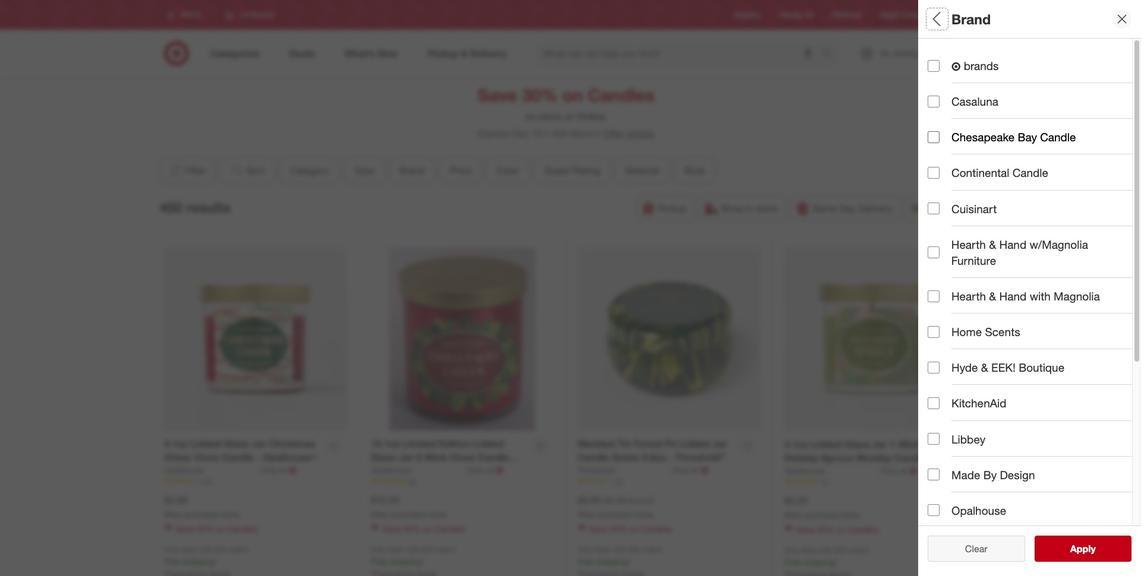 Task type: locate. For each thing, give the bounding box(es) containing it.
at up '71' link
[[900, 466, 907, 476]]

glass inside 4.1oz lidded glass jar christmas cheer clove candle - opalhouse™
[[224, 438, 249, 450]]

17 link
[[578, 477, 761, 487]]

at up 75 link
[[486, 465, 493, 475]]

candles up online
[[588, 84, 655, 106]]

brand inside dialog
[[952, 10, 991, 27]]

when inside $10.00 when purchased online
[[371, 510, 389, 519]]

30% down 117
[[197, 524, 214, 534]]

online down 75 link
[[427, 510, 446, 519]]

forest
[[634, 438, 663, 450]]

price
[[450, 165, 471, 177], [928, 176, 956, 189]]

$35 for wick
[[421, 545, 433, 554]]

purchased
[[185, 510, 218, 519], [391, 510, 425, 519], [598, 510, 632, 519], [805, 511, 839, 520]]

-
[[256, 452, 260, 464], [669, 452, 673, 464], [929, 452, 933, 464], [450, 465, 454, 477]]

candles down $10.00 when purchased online
[[435, 524, 465, 534]]

1 vertical spatial guest rating
[[928, 259, 998, 273]]

candles down 117 link at the left bottom of page
[[228, 524, 258, 534]]

1 horizontal spatial christmas
[[371, 465, 417, 477]]

1 clove from the left
[[194, 452, 219, 464]]

1 horizontal spatial material
[[928, 301, 972, 314]]

on up or
[[562, 84, 583, 106]]

0 vertical spatial hearth
[[951, 238, 986, 251]]

Hearth & Hand with Magnolia checkbox
[[928, 290, 940, 302]]

& for magnolia
[[989, 289, 996, 303]]

purchased for holiday
[[805, 511, 839, 520]]

30% down $5.00 ( $0.86 /ounce ) when purchased online at the bottom right of page
[[610, 524, 627, 534]]

free shipping * for marbled tin forest fir lidded jar candle green 5.8oz - threshold™
[[578, 557, 631, 567]]

& up furniture
[[989, 238, 996, 251]]

clear inside brand dialog
[[965, 543, 988, 555]]

on for 4.1oz lidded glass jar 1-wick holiday spruce woodsy candle - opalhouse™
[[837, 525, 846, 535]]

opalhouse up 117
[[164, 465, 204, 475]]

1 horizontal spatial clove
[[450, 452, 475, 464]]

0 vertical spatial brand
[[952, 10, 991, 27]]

0 horizontal spatial color button
[[486, 158, 529, 184]]

glass down 15.1oz
[[371, 452, 396, 464]]

results down the filter
[[186, 199, 230, 216]]

1 vertical spatial color
[[928, 217, 957, 231]]

only at ¬ down threshold™
[[672, 465, 709, 477]]

store left or
[[539, 111, 562, 123]]

1 horizontal spatial type button
[[928, 80, 1141, 122]]

material
[[625, 165, 659, 177], [928, 301, 972, 314]]

1 vertical spatial brand
[[928, 134, 960, 148]]

4.1oz inside 4.1oz lidded glass jar christmas cheer clove candle - opalhouse™
[[164, 438, 188, 450]]

1 vertical spatial style
[[928, 342, 955, 356]]

jar left 2-
[[399, 452, 413, 464]]

1 vertical spatial 450
[[160, 199, 182, 216]]

on for 4.1oz lidded glass jar christmas cheer clove candle - opalhouse™
[[216, 524, 225, 534]]

on down '71' link
[[837, 525, 846, 535]]

0 horizontal spatial cheer
[[164, 452, 191, 464]]

1 vertical spatial guest rating button
[[928, 247, 1141, 288]]

- inside 4.1oz lidded glass jar 1-wick holiday spruce woodsy candle - opalhouse™
[[929, 452, 933, 464]]

0 vertical spatial style
[[684, 165, 705, 177]]

&
[[989, 238, 996, 251], [989, 289, 996, 303], [981, 361, 988, 375]]

& inside "hearth & hand w/magnolia furniture"
[[989, 238, 996, 251]]

results right see
[[1078, 543, 1108, 555]]

jar inside 4.1oz lidded glass jar 1-wick holiday spruce woodsy candle - opalhouse™
[[872, 439, 887, 451]]

117
[[201, 477, 213, 486]]

wick down 'limited'
[[425, 452, 447, 464]]

1 clear from the left
[[959, 543, 982, 555]]

$5.00
[[164, 494, 187, 506], [578, 494, 601, 506], [785, 495, 808, 507]]

17
[[615, 477, 623, 486]]

117 link
[[164, 477, 347, 487]]

lidded up 117
[[191, 438, 221, 450]]

furniture
[[951, 254, 996, 267]]

candle down bay
[[1013, 166, 1048, 180]]

online inside $10.00 when purchased online
[[427, 510, 446, 519]]

0 horizontal spatial category
[[290, 165, 329, 177]]

guest rating inside all filters dialog
[[928, 259, 998, 273]]

style
[[684, 165, 705, 177], [928, 342, 955, 356]]

Opalhouse checkbox
[[928, 505, 940, 517]]

candles for 4.1oz lidded glass jar 1-wick holiday spruce woodsy candle - opalhouse™
[[848, 525, 879, 535]]

find
[[939, 10, 953, 19]]

clear for clear
[[965, 543, 988, 555]]

4.1oz
[[164, 438, 188, 450], [785, 439, 808, 451]]

2 horizontal spatial $5.00
[[785, 495, 808, 507]]

1 vertical spatial results
[[1078, 543, 1108, 555]]

1 horizontal spatial opalhouse™
[[456, 465, 511, 477]]

1 vertical spatial style button
[[928, 330, 1141, 371]]

free for 15.1oz limited edition lidded glass jar 2-wick clove candle christmas cheer - opalhouse™
[[371, 557, 387, 567]]

0 vertical spatial material
[[625, 165, 659, 177]]

1 horizontal spatial store
[[756, 203, 778, 215]]

all
[[928, 10, 944, 27]]

* for spruce
[[835, 557, 838, 567]]

opalhouse for 2-
[[371, 465, 411, 475]]

jar up 117 link at the left bottom of page
[[252, 438, 266, 450]]

glass for spruce
[[844, 439, 870, 451]]

opalhouse™ inside 15.1oz limited edition lidded glass jar 2-wick clove candle christmas cheer - opalhouse™
[[456, 465, 511, 477]]

home scents
[[952, 325, 1020, 339]]

2 clove from the left
[[450, 452, 475, 464]]

1 horizontal spatial 4.1oz
[[785, 439, 808, 451]]

price button down 'expires' on the top left of the page
[[440, 158, 481, 184]]

free for 4.1oz lidded glass jar christmas cheer clove candle - opalhouse™
[[164, 557, 181, 567]]

offer
[[603, 128, 624, 140]]

only at ¬ down 1-
[[881, 465, 918, 477]]

450 down filter button
[[160, 199, 182, 216]]

on down $10.00 when purchased online
[[423, 524, 432, 534]]

Home Scents checkbox
[[928, 326, 940, 338]]

shipping button
[[905, 196, 973, 222]]

1 horizontal spatial style
[[928, 342, 955, 356]]

save for marbled tin forest fir lidded jar candle green 5.8oz - threshold™
[[590, 524, 608, 534]]

2 vertical spatial &
[[981, 361, 988, 375]]

2 horizontal spatial opalhouse link
[[785, 465, 879, 477]]

hand
[[999, 238, 1027, 251], [1000, 289, 1027, 303]]

brand inside all filters dialog
[[928, 134, 960, 148]]

0 horizontal spatial christmas
[[269, 438, 316, 450]]

1 horizontal spatial color button
[[928, 205, 1141, 247]]

opalhouse inside brand dialog
[[952, 504, 1006, 518]]

guest rating button up 'hearth & hand with magnolia'
[[928, 247, 1141, 288]]

when for 4.1oz lidded glass jar 1-wick holiday spruce woodsy candle - opalhouse™
[[785, 511, 803, 520]]

0 vertical spatial wick
[[899, 439, 921, 451]]

$35 for green
[[628, 545, 640, 554]]

lidded inside marbled tin forest fir lidded jar candle green 5.8oz - threshold™
[[680, 438, 710, 450]]

cheer inside 4.1oz lidded glass jar christmas cheer clove candle - opalhouse™
[[164, 452, 191, 464]]

1 vertical spatial material button
[[928, 288, 1141, 330]]

online down /ounce
[[634, 510, 653, 519]]

marbled tin forest fir lidded jar candle green 5.8oz - threshold™ image
[[578, 248, 761, 431], [578, 248, 761, 431]]

style button
[[674, 158, 715, 184], [928, 330, 1141, 371]]

& left eek!
[[981, 361, 988, 375]]

0 vertical spatial material button
[[615, 158, 669, 184]]

purchased down the 71
[[805, 511, 839, 520]]

opalhouse™ up 117 link at the left bottom of page
[[263, 452, 317, 464]]

online down 117 link at the left bottom of page
[[220, 510, 240, 519]]

0 horizontal spatial wick
[[425, 452, 447, 464]]

when for 15.1oz limited edition lidded glass jar 2-wick clove candle christmas cheer - opalhouse™
[[371, 510, 389, 519]]

type inside all filters dialog
[[928, 93, 953, 106]]

on down /ounce
[[630, 524, 639, 534]]

0 horizontal spatial price button
[[440, 158, 481, 184]]

category down all filters
[[928, 51, 977, 65]]

category button
[[928, 39, 1141, 80], [280, 158, 339, 184]]

- inside 15.1oz limited edition lidded glass jar 2-wick clove candle christmas cheer - opalhouse™
[[450, 465, 454, 477]]

hearth up furniture
[[951, 238, 986, 251]]

candles down )
[[641, 524, 672, 534]]

$5.00 when purchased online down the 71
[[785, 495, 860, 520]]

2 horizontal spatial glass
[[844, 439, 870, 451]]

1 vertical spatial color button
[[928, 205, 1141, 247]]

results inside button
[[1078, 543, 1108, 555]]

hearth inside "hearth & hand w/magnolia furniture"
[[951, 238, 986, 251]]

1 horizontal spatial $5.00 when purchased online
[[785, 495, 860, 520]]

only at ¬ down 4.1oz lidded glass jar christmas cheer clove candle - opalhouse™
[[260, 465, 297, 477]]

1 vertical spatial category button
[[280, 158, 339, 184]]

450
[[552, 128, 568, 140], [160, 199, 182, 216]]

1 horizontal spatial wick
[[899, 439, 921, 451]]

0 vertical spatial color
[[496, 165, 519, 177]]

purchased down $10.00
[[391, 510, 425, 519]]

jar
[[252, 438, 266, 450], [713, 438, 728, 450], [872, 439, 887, 451], [399, 452, 413, 464]]

at down threshold™
[[691, 465, 699, 475]]

0 vertical spatial type button
[[928, 80, 1141, 122]]

0 horizontal spatial $5.00 when purchased online
[[164, 494, 240, 519]]

1 horizontal spatial price
[[928, 176, 956, 189]]

1 horizontal spatial guest rating
[[928, 259, 998, 273]]

clear inside all filters dialog
[[959, 543, 982, 555]]

0 horizontal spatial glass
[[224, 438, 249, 450]]

15.1oz limited edition lidded glass jar 2-wick clove candle christmas cheer - opalhouse™ image
[[371, 248, 554, 431]]

store right in
[[756, 203, 778, 215]]

with
[[1030, 289, 1051, 303], [199, 545, 213, 554], [406, 545, 420, 554], [613, 545, 626, 554], [820, 546, 833, 555]]

hand up scents
[[1000, 289, 1027, 303]]

save for 4.1oz lidded glass jar christmas cheer clove candle - opalhouse™
[[176, 524, 194, 534]]

candles
[[588, 84, 655, 106], [228, 524, 258, 534], [435, 524, 465, 534], [641, 524, 672, 534], [848, 525, 879, 535]]

christmas up 117 link at the left bottom of page
[[269, 438, 316, 450]]

30% for marbled tin forest fir lidded jar candle green 5.8oz - threshold™
[[610, 524, 627, 534]]

Include out of stock checkbox
[[928, 466, 940, 478]]

deals
[[928, 384, 958, 397]]

$10.00
[[371, 494, 399, 506]]

purchased inside $10.00 when purchased online
[[391, 510, 425, 519]]

1 horizontal spatial cheer
[[420, 465, 447, 477]]

1 vertical spatial type button
[[344, 158, 384, 184]]

0 horizontal spatial opalhouse™
[[263, 452, 317, 464]]

at up 117 link at the left bottom of page
[[279, 465, 287, 475]]

only
[[260, 465, 277, 475], [467, 465, 484, 475], [672, 465, 689, 475], [881, 466, 898, 476], [164, 545, 179, 554], [371, 545, 385, 554], [578, 545, 592, 554], [785, 546, 799, 555]]

- down fir
[[669, 452, 673, 464]]

jar inside 4.1oz lidded glass jar christmas cheer clove candle - opalhouse™
[[252, 438, 266, 450]]

candle up threshold
[[578, 452, 609, 464]]

clear button
[[928, 536, 1025, 562]]

spruce
[[821, 452, 853, 464]]

glass up the woodsy
[[844, 439, 870, 451]]

candle down 1-
[[894, 452, 926, 464]]

1 vertical spatial material
[[928, 301, 972, 314]]

save 30% on candles for candle
[[176, 524, 258, 534]]

30% down $10.00 when purchased online
[[403, 524, 421, 534]]

cuisinart
[[952, 202, 997, 216]]

lidded right "edition"
[[473, 438, 504, 450]]

1 vertical spatial store
[[756, 203, 778, 215]]

2 horizontal spatial opalhouse™
[[785, 466, 839, 478]]

opalhouse up 75
[[371, 465, 411, 475]]

2 hand from the top
[[1000, 289, 1027, 303]]

at for woodsy
[[900, 466, 907, 476]]

shipping for 15.1oz limited edition lidded glass jar 2-wick clove candle christmas cheer - opalhouse™
[[390, 557, 421, 567]]

guest rating button down 450 items
[[534, 158, 610, 184]]

color down shipping
[[928, 217, 957, 231]]

candle inside 15.1oz limited edition lidded glass jar 2-wick clove candle christmas cheer - opalhouse™
[[478, 452, 509, 464]]

save 30% on candles
[[176, 524, 258, 534], [383, 524, 465, 534], [590, 524, 672, 534], [796, 525, 879, 535]]

all filters
[[928, 10, 985, 27]]

candles down '71' link
[[848, 525, 879, 535]]

Chesapeake Bay Candle checkbox
[[928, 131, 940, 143]]

& up the home scents
[[989, 289, 996, 303]]

candles inside save 30% on candles in-store or online
[[588, 84, 655, 106]]

* for candle
[[215, 557, 218, 567]]

save 30% on candles in-store or online
[[478, 84, 655, 123]]

jar inside marbled tin forest fir lidded jar candle green 5.8oz - threshold™
[[713, 438, 728, 450]]

¬ inside ¬ brands
[[952, 60, 961, 73]]

or
[[565, 111, 574, 123]]

magnolia
[[1054, 289, 1100, 303]]

1 horizontal spatial 450
[[552, 128, 568, 140]]

on down 117 link at the left bottom of page
[[216, 524, 225, 534]]

candle up 75 link
[[478, 452, 509, 464]]

shipping
[[927, 203, 965, 215]]

filters
[[948, 10, 985, 27]]

4.1oz lidded glass jar 1-wick holiday spruce woodsy candle - opalhouse™ link
[[785, 438, 940, 478]]

purchased down 117
[[185, 510, 218, 519]]

candle up 117 link at the left bottom of page
[[222, 452, 254, 464]]

material inside all filters dialog
[[928, 301, 972, 314]]

only at ¬ for -
[[260, 465, 297, 477]]

lidded inside 4.1oz lidded glass jar 1-wick holiday spruce woodsy candle - opalhouse™
[[811, 439, 842, 451]]

on
[[562, 84, 583, 106], [216, 524, 225, 534], [423, 524, 432, 534], [630, 524, 639, 534], [837, 525, 846, 535]]

¬
[[952, 60, 961, 73], [289, 465, 297, 477], [496, 465, 504, 477], [701, 465, 709, 477], [910, 465, 918, 477]]

home
[[952, 325, 982, 339]]

ships for 4.1oz lidded glass jar christmas cheer clove candle - opalhouse™
[[181, 545, 197, 554]]

1 horizontal spatial opalhouse link
[[371, 465, 465, 477]]

1 horizontal spatial $5.00
[[578, 494, 601, 506]]

candle inside 4.1oz lidded glass jar 1-wick holiday spruce woodsy candle - opalhouse™
[[894, 452, 926, 464]]

1 horizontal spatial color
[[928, 217, 957, 231]]

price inside all filters dialog
[[928, 176, 956, 189]]

wick left libbey checkbox on the right of the page
[[899, 439, 921, 451]]

christmas down 15.1oz
[[371, 465, 417, 477]]

4.1oz lidded glass jar 1-wick holiday spruce woodsy candle - opalhouse™ image
[[785, 248, 968, 431], [785, 248, 968, 431]]

only ships with $35 orders for candle
[[578, 545, 662, 554]]

jar left 1-
[[872, 439, 887, 451]]

opalhouse™
[[263, 452, 317, 464], [456, 465, 511, 477], [785, 466, 839, 478]]

material up home scents option at bottom right
[[928, 301, 972, 314]]

guest
[[544, 165, 570, 177], [928, 259, 960, 273]]

free shipping * for 4.1oz lidded glass jar 1-wick holiday spruce woodsy candle - opalhouse™
[[785, 557, 838, 567]]

$5.00 when purchased online down 117
[[164, 494, 240, 519]]

75 link
[[371, 477, 554, 487]]

0 vertical spatial cheer
[[164, 452, 191, 464]]

when
[[164, 510, 183, 519], [371, 510, 389, 519], [578, 510, 596, 519], [785, 511, 803, 520]]

0 horizontal spatial clove
[[194, 452, 219, 464]]

save 30% on candles down $5.00 ( $0.86 /ounce ) when purchased online at the bottom right of page
[[590, 524, 672, 534]]

style down home scents option at bottom right
[[928, 342, 955, 356]]

$0.86
[[606, 496, 626, 506]]

- inside 4.1oz lidded glass jar christmas cheer clove candle - opalhouse™
[[256, 452, 260, 464]]

0 horizontal spatial opalhouse link
[[164, 465, 258, 477]]

¬ for 15.1oz limited edition lidded glass jar 2-wick clove candle christmas cheer - opalhouse™
[[496, 465, 504, 477]]

- down "edition"
[[450, 465, 454, 477]]

style inside all filters dialog
[[928, 342, 955, 356]]

glass inside 4.1oz lidded glass jar 1-wick holiday spruce woodsy candle - opalhouse™
[[844, 439, 870, 451]]

lidded inside 15.1oz limited edition lidded glass jar 2-wick clove candle christmas cheer - opalhouse™
[[473, 438, 504, 450]]

0 horizontal spatial rating
[[572, 165, 600, 177]]

2 clear from the left
[[965, 543, 988, 555]]

What can we help you find? suggestions appear below search field
[[536, 40, 825, 67]]

online for 2-
[[427, 510, 446, 519]]

30% down the 71
[[817, 525, 834, 535]]

0 horizontal spatial brand button
[[389, 158, 435, 184]]

store
[[539, 111, 562, 123], [756, 203, 778, 215]]

4.1oz lidded glass jar christmas cheer clove candle - opalhouse™ image
[[164, 248, 347, 431], [164, 248, 347, 431]]

Casaluna checkbox
[[928, 96, 940, 107]]

0 vertical spatial results
[[186, 199, 230, 216]]

when inside $5.00 ( $0.86 /ounce ) when purchased online
[[578, 510, 596, 519]]

hearth right hearth & hand with magnolia option
[[952, 289, 986, 303]]

orders for candle
[[228, 545, 249, 554]]

only ships with $35 orders for 2-
[[371, 545, 455, 554]]

ships
[[181, 545, 197, 554], [387, 545, 404, 554], [594, 545, 611, 554], [801, 546, 818, 555]]

scents
[[985, 325, 1020, 339]]

glass up 117 link at the left bottom of page
[[224, 438, 249, 450]]

color
[[496, 165, 519, 177], [928, 217, 957, 231]]

opalhouse link up the 71
[[785, 465, 879, 477]]

save for 15.1oz limited edition lidded glass jar 2-wick clove candle christmas cheer - opalhouse™
[[383, 524, 401, 534]]

30% up in-
[[522, 84, 558, 106]]

1 vertical spatial hand
[[1000, 289, 1027, 303]]

with for 15.1oz limited edition lidded glass jar 2-wick clove candle christmas cheer - opalhouse™
[[406, 545, 420, 554]]

glass for candle
[[224, 438, 249, 450]]

opalhouse™ down "edition"
[[456, 465, 511, 477]]

purchased for clove
[[185, 510, 218, 519]]

free shipping * for 4.1oz lidded glass jar christmas cheer clove candle - opalhouse™
[[164, 557, 218, 567]]

clove down "edition"
[[450, 452, 475, 464]]

0 vertical spatial style button
[[674, 158, 715, 184]]

0 vertical spatial christmas
[[269, 438, 316, 450]]

save 30% on candles for spruce
[[796, 525, 879, 535]]

1 vertical spatial &
[[989, 289, 996, 303]]

of
[[1011, 465, 1021, 479]]

1 horizontal spatial results
[[1078, 543, 1108, 555]]

hand left w/magnolia
[[999, 238, 1027, 251]]

$10.00 when purchased online
[[371, 494, 446, 519]]

0 horizontal spatial results
[[186, 199, 230, 216]]

purchased for 2-
[[391, 510, 425, 519]]

opalhouse down by
[[952, 504, 1006, 518]]

style up pickup
[[684, 165, 705, 177]]

1 horizontal spatial guest
[[928, 259, 960, 273]]

75
[[408, 477, 416, 486]]

4.1oz lidded glass jar christmas cheer clove candle - opalhouse™ link
[[164, 438, 319, 465]]

1 vertical spatial rating
[[963, 259, 998, 273]]

price button
[[440, 158, 481, 184], [928, 163, 1141, 205]]

30%
[[522, 84, 558, 106], [197, 524, 214, 534], [403, 524, 421, 534], [610, 524, 627, 534], [817, 525, 834, 535]]

1 vertical spatial cheer
[[420, 465, 447, 477]]

0 horizontal spatial type button
[[344, 158, 384, 184]]

450 for 450 results
[[160, 199, 182, 216]]

Made By Design checkbox
[[928, 469, 940, 481]]

hearth
[[951, 238, 986, 251], [952, 289, 986, 303]]

only at ¬ down "edition"
[[467, 465, 504, 477]]

1 vertical spatial wick
[[425, 452, 447, 464]]

lidded up threshold™
[[680, 438, 710, 450]]

at
[[279, 465, 287, 475], [486, 465, 493, 475], [691, 465, 699, 475], [900, 466, 907, 476]]

opalhouse link up 117
[[164, 465, 258, 477]]

0 horizontal spatial type
[[354, 165, 374, 177]]

opalhouse link
[[164, 465, 258, 477], [371, 465, 465, 477], [785, 465, 879, 477]]

apply
[[1070, 543, 1096, 555]]

0 horizontal spatial material
[[625, 165, 659, 177]]

15.1oz limited edition lidded glass jar 2-wick clove candle christmas cheer - opalhouse™
[[371, 438, 511, 477]]

4.1oz inside 4.1oz lidded glass jar 1-wick holiday spruce woodsy candle - opalhouse™
[[785, 439, 808, 451]]

guest rating down 450 items
[[544, 165, 600, 177]]

lidded up spruce
[[811, 439, 842, 451]]

candle inside marbled tin forest fir lidded jar candle green 5.8oz - threshold™
[[578, 452, 609, 464]]

¬ for 4.1oz lidded glass jar christmas cheer clove candle - opalhouse™
[[289, 465, 297, 477]]

on for marbled tin forest fir lidded jar candle green 5.8oz - threshold™
[[630, 524, 639, 534]]

$5.00 for marbled tin forest fir lidded jar candle green 5.8oz - threshold™
[[578, 494, 601, 506]]

clove
[[194, 452, 219, 464], [450, 452, 475, 464]]

0 horizontal spatial 450
[[160, 199, 182, 216]]

opalhouse down the holiday
[[785, 466, 825, 476]]

results for see results
[[1078, 543, 1108, 555]]

opalhouse link up 75
[[371, 465, 465, 477]]

color down the expires dec 13
[[496, 165, 519, 177]]

guest rating down "hearth & hand w/magnolia furniture" option
[[928, 259, 998, 273]]

1 horizontal spatial type
[[928, 93, 953, 106]]

0 vertical spatial hand
[[999, 238, 1027, 251]]

in-
[[527, 111, 539, 123]]

1 horizontal spatial glass
[[371, 452, 396, 464]]

online for clove
[[220, 510, 240, 519]]

opalhouse for clove
[[164, 465, 204, 475]]

0 vertical spatial 450
[[552, 128, 568, 140]]

cheer
[[164, 452, 191, 464], [420, 465, 447, 477]]

online
[[577, 111, 606, 123]]

guest down "hearth & hand w/magnolia furniture" option
[[928, 259, 960, 273]]

0 vertical spatial guest rating
[[544, 165, 600, 177]]

redcard
[[833, 10, 861, 19]]

1 horizontal spatial brand button
[[928, 122, 1141, 163]]

$5.00 inside $5.00 ( $0.86 /ounce ) when purchased online
[[578, 494, 601, 506]]

candles for marbled tin forest fir lidded jar candle green 5.8oz - threshold™
[[641, 524, 672, 534]]

brand button
[[928, 122, 1141, 163], [389, 158, 435, 184]]

1 vertical spatial christmas
[[371, 465, 417, 477]]

450 down or
[[552, 128, 568, 140]]

material down details at the right
[[625, 165, 659, 177]]

purchased down $0.86
[[598, 510, 632, 519]]

circle
[[902, 10, 920, 19]]

0 vertical spatial category button
[[928, 39, 1141, 80]]

0 vertical spatial type
[[928, 93, 953, 106]]

save 30% on candles down the 71
[[796, 525, 879, 535]]

guest down 450 items
[[544, 165, 570, 177]]

$5.00 when purchased online for clove
[[164, 494, 240, 519]]

target circle
[[880, 10, 920, 19]]

brand button inside all filters dialog
[[928, 122, 1141, 163]]

0 horizontal spatial category button
[[280, 158, 339, 184]]

online
[[220, 510, 240, 519], [427, 510, 446, 519], [634, 510, 653, 519], [841, 511, 860, 520]]

category right sort
[[290, 165, 329, 177]]

0 vertical spatial store
[[539, 111, 562, 123]]

price button down bay
[[928, 163, 1141, 205]]

0 vertical spatial &
[[989, 238, 996, 251]]

1 hand from the top
[[999, 238, 1027, 251]]

orders
[[228, 545, 249, 554], [435, 545, 455, 554], [642, 545, 662, 554], [849, 546, 869, 555]]

by
[[984, 468, 997, 482]]

online down '71' link
[[841, 511, 860, 520]]

jar up threshold™
[[713, 438, 728, 450]]

results for 450 results
[[186, 199, 230, 216]]

orders for spruce
[[849, 546, 869, 555]]

71 link
[[785, 477, 968, 488]]

save for 4.1oz lidded glass jar 1-wick holiday spruce woodsy candle - opalhouse™
[[796, 525, 815, 535]]

*
[[215, 557, 218, 567], [421, 557, 424, 567], [628, 557, 631, 567], [835, 557, 838, 567]]

shop
[[721, 203, 744, 215]]

include out of stock
[[952, 465, 1052, 479]]

- up "include out of stock" checkbox
[[929, 452, 933, 464]]

clove up 117
[[194, 452, 219, 464]]

type
[[928, 93, 953, 106], [354, 165, 374, 177]]

hand inside "hearth & hand w/magnolia furniture"
[[999, 238, 1027, 251]]

free for marbled tin forest fir lidded jar candle green 5.8oz - threshold™
[[578, 557, 594, 567]]

0 horizontal spatial 4.1oz
[[164, 438, 188, 450]]

all
[[984, 543, 994, 555]]

None checkbox
[[928, 60, 940, 72]]

at for clove
[[486, 465, 493, 475]]

casaluna
[[952, 95, 999, 108]]

find stores link
[[939, 10, 975, 20]]

save 30% on candles down $10.00 when purchased online
[[383, 524, 465, 534]]



Task type: describe. For each thing, give the bounding box(es) containing it.
made by design
[[952, 468, 1035, 482]]

sort button
[[220, 158, 275, 184]]

with for 4.1oz lidded glass jar christmas cheer clove candle - opalhouse™
[[199, 545, 213, 554]]

0 horizontal spatial guest rating button
[[534, 158, 610, 184]]

search
[[817, 48, 845, 60]]

450 for 450 items
[[552, 128, 568, 140]]

target circle link
[[880, 10, 920, 20]]

hearth for hearth & hand w/magnolia furniture
[[951, 238, 986, 251]]

details
[[627, 128, 655, 140]]

ships for 4.1oz lidded glass jar 1-wick holiday spruce woodsy candle - opalhouse™
[[801, 546, 818, 555]]

glass inside 15.1oz limited edition lidded glass jar 2-wick clove candle christmas cheer - opalhouse™
[[371, 452, 396, 464]]

holiday
[[785, 452, 818, 464]]

0 horizontal spatial style button
[[674, 158, 715, 184]]

free for 4.1oz lidded glass jar 1-wick holiday spruce woodsy candle - opalhouse™
[[785, 557, 801, 567]]

$5.00 when purchased online for holiday
[[785, 495, 860, 520]]

marbled tin forest fir lidded jar candle green 5.8oz - threshold™ link
[[578, 438, 733, 465]]

4.1oz for 4.1oz lidded glass jar 1-wick holiday spruce woodsy candle - opalhouse™
[[785, 439, 808, 451]]

(
[[603, 496, 606, 506]]

$5.00 for 4.1oz lidded glass jar christmas cheer clove candle - opalhouse™
[[164, 494, 187, 506]]

registry link
[[734, 10, 761, 20]]

type button inside all filters dialog
[[928, 80, 1141, 122]]

4.1oz for 4.1oz lidded glass jar christmas cheer clove candle - opalhouse™
[[164, 438, 188, 450]]

30% inside save 30% on candles in-store or online
[[522, 84, 558, 106]]

kitchenaid
[[952, 397, 1007, 410]]

cheer inside 15.1oz limited edition lidded glass jar 2-wick clove candle christmas cheer - opalhouse™
[[420, 465, 447, 477]]

free shipping * for 15.1oz limited edition lidded glass jar 2-wick clove candle christmas cheer - opalhouse™
[[371, 557, 424, 567]]

color inside all filters dialog
[[928, 217, 957, 231]]

save 30% on candles for wick
[[383, 524, 465, 534]]

at for 5.8oz
[[691, 465, 699, 475]]

orders for wick
[[435, 545, 455, 554]]

libbey
[[952, 432, 986, 446]]

made
[[952, 468, 980, 482]]

clove inside 4.1oz lidded glass jar christmas cheer clove candle - opalhouse™
[[194, 452, 219, 464]]

chesapeake bay candle
[[952, 130, 1076, 144]]

out
[[992, 465, 1008, 479]]

weekly
[[780, 10, 803, 19]]

christmas inside 4.1oz lidded glass jar christmas cheer clove candle - opalhouse™
[[269, 438, 316, 450]]

with for marbled tin forest fir lidded jar candle green 5.8oz - threshold™
[[613, 545, 626, 554]]

jar inside 15.1oz limited edition lidded glass jar 2-wick clove candle christmas cheer - opalhouse™
[[399, 452, 413, 464]]

Hearth & Hand w/Magnolia Furniture checkbox
[[928, 247, 940, 258]]

target
[[880, 10, 900, 19]]

filter button
[[160, 158, 215, 184]]

brands
[[964, 59, 999, 73]]

opalhouse™ inside 4.1oz lidded glass jar 1-wick holiday spruce woodsy candle - opalhouse™
[[785, 466, 839, 478]]

when for 4.1oz lidded glass jar christmas cheer clove candle - opalhouse™
[[164, 510, 183, 519]]

only at ¬ for clove
[[467, 465, 504, 477]]

450 results
[[160, 199, 230, 216]]

purchased inside $5.00 ( $0.86 /ounce ) when purchased online
[[598, 510, 632, 519]]

Continental Candle checkbox
[[928, 167, 940, 179]]

online inside $5.00 ( $0.86 /ounce ) when purchased online
[[634, 510, 653, 519]]

dec
[[512, 128, 529, 140]]

Hyde & EEK! Boutique checkbox
[[928, 362, 940, 374]]

candles for 15.1oz limited edition lidded glass jar 2-wick clove candle christmas cheer - opalhouse™
[[435, 524, 465, 534]]

chesapeake
[[952, 130, 1015, 144]]

registry
[[734, 10, 761, 19]]

same day delivery
[[812, 203, 893, 215]]

wick inside 4.1oz lidded glass jar 1-wick holiday spruce woodsy candle - opalhouse™
[[899, 439, 921, 451]]

2 vertical spatial brand
[[399, 165, 425, 177]]

Cuisinart checkbox
[[928, 203, 940, 215]]

ships for marbled tin forest fir lidded jar candle green 5.8oz - threshold™
[[594, 545, 611, 554]]

include
[[952, 465, 989, 479]]

/ounce
[[626, 496, 652, 506]]

15.1oz
[[371, 438, 400, 450]]

edition
[[439, 438, 471, 450]]

same day delivery button
[[790, 196, 901, 222]]

1 horizontal spatial guest rating button
[[928, 247, 1141, 288]]

0 horizontal spatial material button
[[615, 158, 669, 184]]

0 horizontal spatial price
[[450, 165, 471, 177]]

pickup button
[[636, 196, 694, 222]]

christmas inside 15.1oz limited edition lidded glass jar 2-wick clove candle christmas cheer - opalhouse™
[[371, 465, 417, 477]]

only at ¬ for 5.8oz
[[672, 465, 709, 477]]

save 30% on candles for green
[[590, 524, 672, 534]]

threshold link
[[578, 465, 670, 477]]

0 horizontal spatial color
[[496, 165, 519, 177]]

all filters dialog
[[918, 0, 1141, 577]]

fpo/apo
[[928, 425, 979, 439]]

offer details button
[[593, 127, 655, 141]]

search button
[[817, 40, 845, 69]]

marbled tin forest fir lidded jar candle green 5.8oz - threshold™
[[578, 438, 728, 464]]

guest inside all filters dialog
[[928, 259, 960, 273]]

apply button
[[1035, 536, 1132, 562]]

* for wick
[[421, 557, 424, 567]]

store inside save 30% on candles in-store or online
[[539, 111, 562, 123]]

brand dialog
[[918, 0, 1141, 577]]

0 horizontal spatial guest
[[544, 165, 570, 177]]

71
[[821, 478, 829, 487]]

Libbey checkbox
[[928, 433, 940, 445]]

stores
[[955, 10, 975, 19]]

1 vertical spatial type
[[354, 165, 374, 177]]

see results
[[1058, 543, 1108, 555]]

1-
[[890, 439, 899, 451]]

same
[[812, 203, 837, 215]]

only ships with $35 orders for clove
[[164, 545, 249, 554]]

w/magnolia
[[1030, 238, 1088, 251]]

candle inside 4.1oz lidded glass jar christmas cheer clove candle - opalhouse™
[[222, 452, 254, 464]]

opalhouse link for holiday
[[785, 465, 879, 477]]

0 horizontal spatial style
[[684, 165, 705, 177]]

¬ for marbled tin forest fir lidded jar candle green 5.8oz - threshold™
[[701, 465, 709, 477]]

woodsy
[[856, 452, 892, 464]]

weekly ad
[[780, 10, 814, 19]]

delivery
[[859, 203, 893, 215]]

wick inside 15.1oz limited edition lidded glass jar 2-wick clove candle christmas cheer - opalhouse™
[[425, 452, 447, 464]]

continental candle
[[952, 166, 1048, 180]]

deals button
[[928, 371, 1141, 413]]

1 horizontal spatial style button
[[928, 330, 1141, 371]]

shop in store
[[721, 203, 778, 215]]

green
[[612, 452, 640, 464]]

items
[[570, 128, 593, 140]]

candles for 4.1oz lidded glass jar christmas cheer clove candle - opalhouse™
[[228, 524, 258, 534]]

only at ¬ for woodsy
[[881, 465, 918, 477]]

with for 4.1oz lidded glass jar 1-wick holiday spruce woodsy candle - opalhouse™
[[820, 546, 833, 555]]

stock
[[1024, 465, 1052, 479]]

online for holiday
[[841, 511, 860, 520]]

hand for w/magnolia
[[999, 238, 1027, 251]]

hearth & hand w/magnolia furniture
[[951, 238, 1088, 267]]

1 horizontal spatial category button
[[928, 39, 1141, 80]]

with inside brand dialog
[[1030, 289, 1051, 303]]

on inside save 30% on candles in-store or online
[[562, 84, 583, 106]]

expires
[[478, 128, 509, 140]]

store inside shop in store button
[[756, 203, 778, 215]]

rating inside all filters dialog
[[963, 259, 998, 273]]

opalhouse link for clove
[[164, 465, 258, 477]]

30% for 15.1oz limited edition lidded glass jar 2-wick clove candle christmas cheer - opalhouse™
[[403, 524, 421, 534]]

$5.00 for 4.1oz lidded glass jar 1-wick holiday spruce woodsy candle - opalhouse™
[[785, 495, 808, 507]]

15.1oz limited edition lidded glass jar 2-wick clove candle christmas cheer - opalhouse™ link
[[371, 438, 526, 477]]

at for -
[[279, 465, 287, 475]]

clear all button
[[928, 536, 1025, 562]]

bay
[[1018, 130, 1037, 144]]

30% for 4.1oz lidded glass jar 1-wick holiday spruce woodsy candle - opalhouse™
[[817, 525, 834, 535]]

find stores
[[939, 10, 975, 19]]

)
[[652, 496, 654, 506]]

threshold
[[578, 465, 615, 475]]

opalhouse™ inside 4.1oz lidded glass jar christmas cheer clove candle - opalhouse™
[[263, 452, 317, 464]]

hand for with
[[1000, 289, 1027, 303]]

shop in store button
[[699, 196, 786, 222]]

shipping for 4.1oz lidded glass jar 1-wick holiday spruce woodsy candle - opalhouse™
[[803, 557, 835, 567]]

lidded inside 4.1oz lidded glass jar christmas cheer clove candle - opalhouse™
[[191, 438, 221, 450]]

pickup
[[658, 203, 687, 215]]

- inside marbled tin forest fir lidded jar candle green 5.8oz - threshold™
[[669, 452, 673, 464]]

limited
[[403, 438, 436, 450]]

hearth for hearth & hand with magnolia
[[952, 289, 986, 303]]

clove inside 15.1oz limited edition lidded glass jar 2-wick clove candle christmas cheer - opalhouse™
[[450, 452, 475, 464]]

* for green
[[628, 557, 631, 567]]

$35 for candle
[[215, 545, 226, 554]]

see results button
[[1035, 536, 1132, 562]]

4.1oz lidded glass jar 1-wick holiday spruce woodsy candle - opalhouse™
[[785, 439, 933, 478]]

0 vertical spatial rating
[[572, 165, 600, 177]]

on for 15.1oz limited edition lidded glass jar 2-wick clove candle christmas cheer - opalhouse™
[[423, 524, 432, 534]]

13
[[532, 128, 542, 140]]

ships for 15.1oz limited edition lidded glass jar 2-wick clove candle christmas cheer - opalhouse™
[[387, 545, 404, 554]]

filter
[[185, 165, 206, 177]]

boutique
[[1019, 361, 1065, 375]]

1 vertical spatial category
[[290, 165, 329, 177]]

orders for green
[[642, 545, 662, 554]]

day
[[840, 203, 856, 215]]

4.1oz lidded glass jar christmas cheer clove candle - opalhouse™
[[164, 438, 317, 464]]

design
[[1000, 468, 1035, 482]]

in
[[746, 203, 754, 215]]

hearth & hand with magnolia
[[952, 289, 1100, 303]]

tin
[[618, 438, 631, 450]]

30% for 4.1oz lidded glass jar christmas cheer clove candle - opalhouse™
[[197, 524, 214, 534]]

opalhouse link for 2-
[[371, 465, 465, 477]]

shipping for 4.1oz lidded glass jar christmas cheer clove candle - opalhouse™
[[183, 557, 215, 567]]

shipping for marbled tin forest fir lidded jar candle green 5.8oz - threshold™
[[597, 557, 628, 567]]

450 items
[[552, 128, 593, 140]]

0 vertical spatial color button
[[486, 158, 529, 184]]

save inside save 30% on candles in-store or online
[[478, 84, 517, 106]]

KitchenAid checkbox
[[928, 398, 940, 410]]

$35 for spruce
[[835, 546, 847, 555]]

1 horizontal spatial price button
[[928, 163, 1141, 205]]

candle right bay
[[1040, 130, 1076, 144]]

¬ brands
[[952, 59, 999, 73]]

fpo/apo button
[[928, 413, 1141, 455]]

& for furniture
[[989, 238, 996, 251]]

opalhouse for holiday
[[785, 466, 825, 476]]

only ships with $35 orders for holiday
[[785, 546, 869, 555]]

¬ for 4.1oz lidded glass jar 1-wick holiday spruce woodsy candle - opalhouse™
[[910, 465, 918, 477]]

hyde & eek! boutique
[[952, 361, 1065, 375]]

category inside all filters dialog
[[928, 51, 977, 65]]

clear for clear all
[[959, 543, 982, 555]]



Task type: vqa. For each thing, say whether or not it's contained in the screenshot.
you inside the Keep me signed in By checking this box you won't have to sign in as often on this device. For your security, we recommend only checking this box on your personal devices.
no



